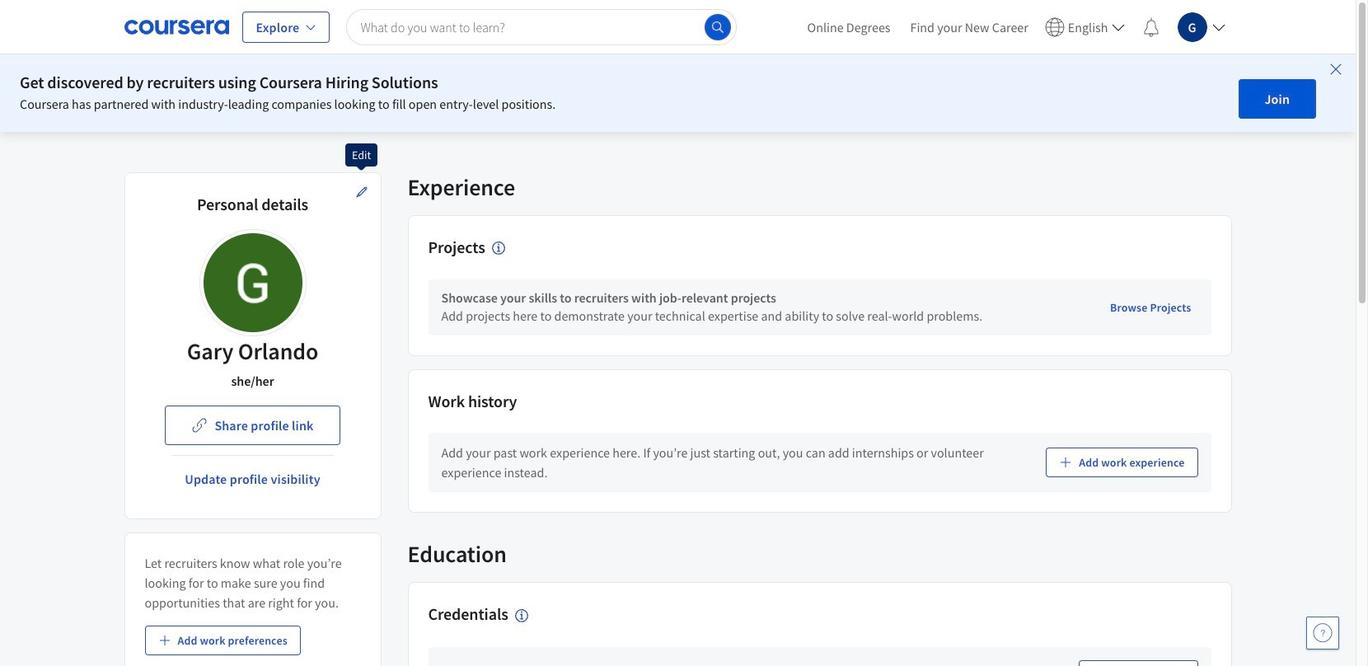 Task type: locate. For each thing, give the bounding box(es) containing it.
profile photo image
[[203, 233, 302, 332]]

information about the projects section image
[[492, 242, 505, 255]]

None search field
[[347, 9, 737, 45]]



Task type: vqa. For each thing, say whether or not it's contained in the screenshot.
Hima Vasudevan IBM 4 Courses • 455,539 learners
no



Task type: describe. For each thing, give the bounding box(es) containing it.
information about credentials section image
[[515, 609, 528, 622]]

help center image
[[1313, 623, 1333, 643]]

What do you want to learn? text field
[[347, 9, 737, 45]]

edit personal details. image
[[355, 186, 368, 199]]

coursera image
[[124, 14, 229, 40]]



